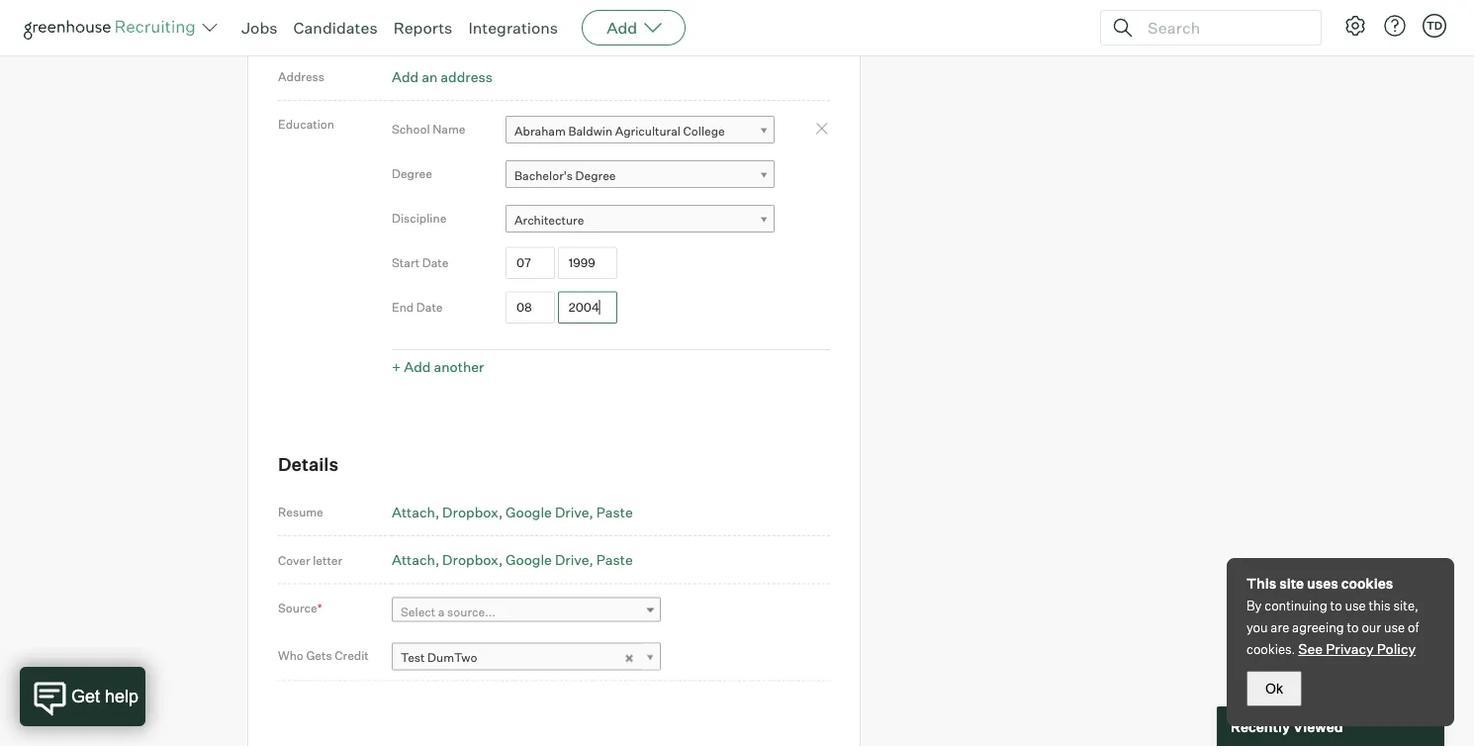 Task type: vqa. For each thing, say whether or not it's contained in the screenshot.
the topmost Dropbox link
yes



Task type: describe. For each thing, give the bounding box(es) containing it.
abraham
[[515, 123, 566, 138]]

abraham baldwin agricultural college
[[515, 123, 725, 138]]

by
[[1247, 598, 1262, 614]]

name
[[433, 122, 466, 137]]

candidates link
[[293, 18, 378, 38]]

agreeing
[[1292, 619, 1344, 635]]

you
[[1247, 619, 1268, 635]]

add a website link
[[392, 20, 483, 38]]

baldwin
[[568, 123, 613, 138]]

school name
[[392, 122, 466, 137]]

reports
[[393, 18, 453, 38]]

test dumtwo
[[401, 650, 477, 665]]

bachelor's degree
[[515, 168, 616, 183]]

1 horizontal spatial degree
[[575, 168, 616, 183]]

are
[[1271, 619, 1290, 635]]

who gets credit
[[278, 648, 369, 663]]

ok button
[[1247, 671, 1302, 707]]

*
[[317, 601, 322, 616]]

attach link for cover letter
[[392, 551, 440, 568]]

resume
[[278, 505, 323, 520]]

dropbox link for cover letter
[[442, 551, 503, 568]]

attach for resume
[[392, 503, 435, 520]]

who
[[278, 648, 304, 663]]

jobs link
[[241, 18, 278, 38]]

YYYY text field
[[558, 247, 617, 279]]

bachelor's degree link
[[506, 161, 775, 189]]

google drive link for resume
[[506, 503, 594, 520]]

this
[[1369, 598, 1391, 614]]

integrations
[[468, 18, 558, 38]]

test
[[401, 650, 425, 665]]

start date
[[392, 255, 449, 270]]

letter
[[313, 553, 343, 568]]

end
[[392, 300, 414, 315]]

0 vertical spatial use
[[1345, 598, 1366, 614]]

reports link
[[393, 18, 453, 38]]

dropbox link for resume
[[442, 503, 503, 520]]

1 vertical spatial to
[[1347, 619, 1359, 635]]

test dumtwo link
[[392, 643, 661, 671]]

education element
[[392, 107, 830, 380]]

td
[[1427, 19, 1443, 32]]

integrations link
[[468, 18, 558, 38]]

this site uses cookies
[[1247, 575, 1393, 592]]

source
[[278, 601, 317, 616]]

date for end date
[[416, 300, 443, 315]]

source...
[[447, 604, 496, 619]]

architecture link
[[506, 205, 775, 234]]

add button
[[582, 10, 686, 46]]

policy
[[1377, 640, 1416, 658]]

dropbox for cover letter
[[442, 551, 499, 568]]

attach for cover letter
[[392, 551, 435, 568]]

add an address
[[392, 68, 493, 85]]

ok
[[1266, 681, 1283, 696]]

jobs
[[241, 18, 278, 38]]

drive for resume
[[555, 503, 589, 520]]

this
[[1247, 575, 1277, 592]]

uses
[[1307, 575, 1339, 592]]

Search text field
[[1143, 13, 1303, 42]]

abraham baldwin agricultural college link
[[506, 116, 775, 145]]

details
[[278, 453, 339, 475]]

by continuing to use this site, you are agreeing to our use of cookies.
[[1247, 598, 1419, 657]]

mm text field for end date
[[506, 291, 555, 323]]

see privacy policy
[[1299, 640, 1416, 658]]

source *
[[278, 601, 322, 616]]

our
[[1362, 619, 1382, 635]]

site,
[[1394, 598, 1419, 614]]

add for add
[[607, 18, 637, 38]]

+ add another
[[392, 358, 484, 375]]

google drive link for cover letter
[[506, 551, 594, 568]]

agricultural
[[615, 123, 681, 138]]

select
[[401, 604, 436, 619]]

add a website
[[392, 20, 483, 38]]



Task type: locate. For each thing, give the bounding box(es) containing it.
1 mm text field from the top
[[506, 247, 555, 279]]

an
[[422, 68, 438, 85]]

1 google from the top
[[506, 503, 552, 520]]

paste link
[[596, 503, 633, 520], [596, 551, 633, 568]]

1 vertical spatial date
[[416, 300, 443, 315]]

0 vertical spatial a
[[422, 20, 429, 38]]

use left of
[[1384, 619, 1405, 635]]

a left website at the top left of page
[[422, 20, 429, 38]]

0 vertical spatial google drive link
[[506, 503, 594, 520]]

td button
[[1419, 10, 1451, 42]]

configure image
[[1344, 14, 1368, 38]]

0 vertical spatial date
[[422, 255, 449, 270]]

paste link for cover letter
[[596, 551, 633, 568]]

0 vertical spatial attach
[[392, 503, 435, 520]]

1 vertical spatial paste
[[596, 551, 633, 568]]

2 attach dropbox google drive paste from the top
[[392, 551, 633, 568]]

2 google from the top
[[506, 551, 552, 568]]

td button
[[1423, 14, 1447, 38]]

websites
[[278, 22, 329, 37]]

google drive link
[[506, 503, 594, 520], [506, 551, 594, 568]]

1 vertical spatial attach link
[[392, 551, 440, 568]]

date right end
[[416, 300, 443, 315]]

school
[[392, 122, 430, 137]]

1 vertical spatial attach dropbox google drive paste
[[392, 551, 633, 568]]

2 google drive link from the top
[[506, 551, 594, 568]]

date right start
[[422, 255, 449, 270]]

0 horizontal spatial a
[[422, 20, 429, 38]]

start
[[392, 255, 420, 270]]

dropbox link
[[442, 503, 503, 520], [442, 551, 503, 568]]

google
[[506, 503, 552, 520], [506, 551, 552, 568]]

0 horizontal spatial degree
[[392, 166, 432, 181]]

a
[[422, 20, 429, 38], [438, 604, 445, 619]]

0 horizontal spatial to
[[1331, 598, 1342, 614]]

0 vertical spatial mm text field
[[506, 247, 555, 279]]

greenhouse recruiting image
[[24, 16, 202, 40]]

add for add an address
[[392, 68, 419, 85]]

add inside education element
[[404, 358, 431, 375]]

another
[[434, 358, 484, 375]]

gets
[[306, 648, 332, 663]]

attach link for resume
[[392, 503, 440, 520]]

2 attach from the top
[[392, 551, 435, 568]]

discipline
[[392, 211, 447, 226]]

date for start date
[[422, 255, 449, 270]]

0 vertical spatial paste
[[596, 503, 633, 520]]

add an address link
[[392, 68, 493, 85]]

1 vertical spatial dropbox
[[442, 551, 499, 568]]

2 dropbox from the top
[[442, 551, 499, 568]]

attach
[[392, 503, 435, 520], [392, 551, 435, 568]]

0 vertical spatial attach dropbox google drive paste
[[392, 503, 633, 520]]

1 vertical spatial use
[[1384, 619, 1405, 635]]

2 paste from the top
[[596, 551, 633, 568]]

1 vertical spatial attach
[[392, 551, 435, 568]]

1 paste from the top
[[596, 503, 633, 520]]

mm text field down "architecture"
[[506, 247, 555, 279]]

to
[[1331, 598, 1342, 614], [1347, 619, 1359, 635]]

select a source...
[[401, 604, 496, 619]]

add for add a website
[[392, 20, 419, 38]]

1 paste link from the top
[[596, 503, 633, 520]]

continuing
[[1265, 598, 1328, 614]]

use left this
[[1345, 598, 1366, 614]]

0 vertical spatial dropbox
[[442, 503, 499, 520]]

college
[[683, 123, 725, 138]]

dropbox for resume
[[442, 503, 499, 520]]

address
[[278, 69, 325, 84]]

drive for cover letter
[[555, 551, 589, 568]]

1 attach from the top
[[392, 503, 435, 520]]

1 horizontal spatial use
[[1384, 619, 1405, 635]]

candidates
[[293, 18, 378, 38]]

privacy
[[1326, 640, 1374, 658]]

0 vertical spatial paste link
[[596, 503, 633, 520]]

+ add another link
[[392, 358, 484, 375]]

see privacy policy link
[[1299, 640, 1416, 658]]

MM text field
[[506, 247, 555, 279], [506, 291, 555, 323]]

cookies
[[1342, 575, 1393, 592]]

drive
[[555, 503, 589, 520], [555, 551, 589, 568]]

education
[[278, 117, 334, 132]]

0 vertical spatial google
[[506, 503, 552, 520]]

1 vertical spatial paste link
[[596, 551, 633, 568]]

0 horizontal spatial use
[[1345, 598, 1366, 614]]

2 dropbox link from the top
[[442, 551, 503, 568]]

paste for resume
[[596, 503, 633, 520]]

see
[[1299, 640, 1323, 658]]

cover
[[278, 553, 310, 568]]

2 drive from the top
[[555, 551, 589, 568]]

paste for cover letter
[[596, 551, 633, 568]]

to left our
[[1347, 619, 1359, 635]]

0 vertical spatial dropbox link
[[442, 503, 503, 520]]

attach dropbox google drive paste
[[392, 503, 633, 520], [392, 551, 633, 568]]

google for cover letter
[[506, 551, 552, 568]]

paste
[[596, 503, 633, 520], [596, 551, 633, 568]]

recently
[[1231, 718, 1290, 735]]

of
[[1408, 619, 1419, 635]]

mm text field for start date
[[506, 247, 555, 279]]

0 vertical spatial attach link
[[392, 503, 440, 520]]

attach dropbox google drive paste for resume
[[392, 503, 633, 520]]

1 horizontal spatial a
[[438, 604, 445, 619]]

1 dropbox from the top
[[442, 503, 499, 520]]

dropbox
[[442, 503, 499, 520], [442, 551, 499, 568]]

0 vertical spatial to
[[1331, 598, 1342, 614]]

site
[[1280, 575, 1304, 592]]

YYYY text field
[[558, 291, 617, 323]]

bachelor's
[[515, 168, 573, 183]]

add
[[607, 18, 637, 38], [392, 20, 419, 38], [392, 68, 419, 85], [404, 358, 431, 375]]

to down uses on the right of page
[[1331, 598, 1342, 614]]

2 mm text field from the top
[[506, 291, 555, 323]]

address
[[441, 68, 493, 85]]

degree down baldwin
[[575, 168, 616, 183]]

a for add
[[422, 20, 429, 38]]

website
[[432, 20, 483, 38]]

a for select
[[438, 604, 445, 619]]

cover letter
[[278, 553, 343, 568]]

cookies.
[[1247, 641, 1296, 657]]

mm text field left yyyy text field
[[506, 291, 555, 323]]

credit
[[335, 648, 369, 663]]

use
[[1345, 598, 1366, 614], [1384, 619, 1405, 635]]

1 vertical spatial mm text field
[[506, 291, 555, 323]]

1 attach link from the top
[[392, 503, 440, 520]]

a right select
[[438, 604, 445, 619]]

1 google drive link from the top
[[506, 503, 594, 520]]

2 attach link from the top
[[392, 551, 440, 568]]

2 paste link from the top
[[596, 551, 633, 568]]

paste link for resume
[[596, 503, 633, 520]]

1 vertical spatial google
[[506, 551, 552, 568]]

1 drive from the top
[[555, 503, 589, 520]]

add inside add popup button
[[607, 18, 637, 38]]

1 dropbox link from the top
[[442, 503, 503, 520]]

1 vertical spatial dropbox link
[[442, 551, 503, 568]]

0 vertical spatial drive
[[555, 503, 589, 520]]

attach dropbox google drive paste for cover letter
[[392, 551, 633, 568]]

1 horizontal spatial to
[[1347, 619, 1359, 635]]

google for resume
[[506, 503, 552, 520]]

dumtwo
[[428, 650, 477, 665]]

1 vertical spatial drive
[[555, 551, 589, 568]]

+
[[392, 358, 401, 375]]

1 vertical spatial google drive link
[[506, 551, 594, 568]]

1 vertical spatial a
[[438, 604, 445, 619]]

degree down "school"
[[392, 166, 432, 181]]

architecture
[[515, 212, 584, 227]]

attach link
[[392, 503, 440, 520], [392, 551, 440, 568]]

select a source... link
[[392, 597, 661, 626]]

viewed
[[1293, 718, 1343, 735]]

end date
[[392, 300, 443, 315]]

1 attach dropbox google drive paste from the top
[[392, 503, 633, 520]]

recently viewed
[[1231, 718, 1343, 735]]



